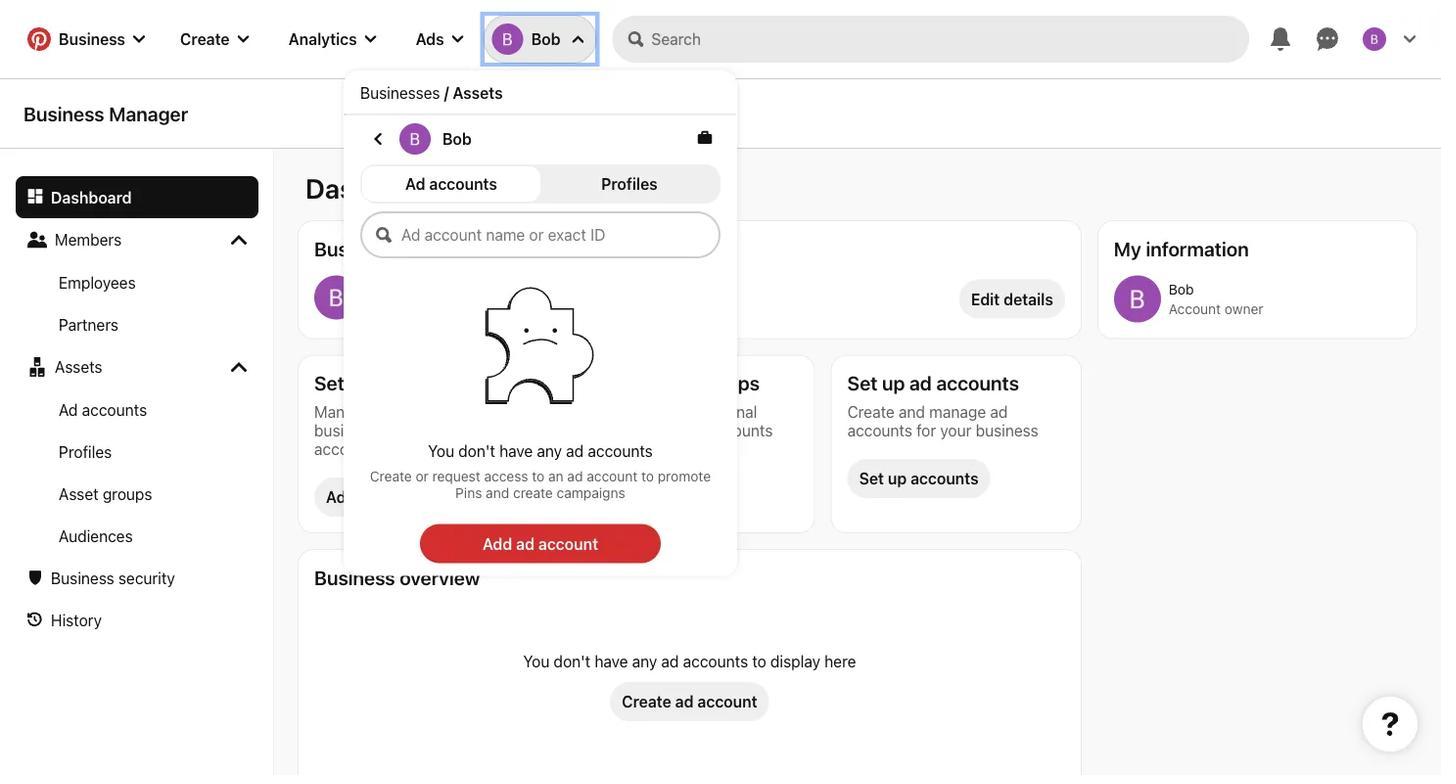 Task type: describe. For each thing, give the bounding box(es) containing it.
assigned
[[437, 440, 501, 458]]

information for my information
[[1146, 237, 1249, 260]]

accounts up manage
[[937, 372, 1019, 395]]

1 vertical spatial bob image
[[1114, 276, 1161, 323]]

assets button
[[16, 346, 259, 389]]

ad up create ad account button
[[661, 652, 679, 671]]

create ad account
[[622, 693, 758, 711]]

businesses / assets
[[360, 83, 503, 102]]

business information
[[314, 237, 503, 260]]

create ad account button
[[610, 683, 769, 722]]

add ad account
[[483, 535, 598, 553]]

set up your team manage who works in your business and which ad accounts they're assigned to
[[314, 372, 519, 458]]

add employees button
[[314, 478, 452, 517]]

accounts left the for
[[848, 421, 913, 440]]

business inside the set up ad accounts create and manage ad accounts for your business
[[976, 421, 1039, 440]]

team
[[421, 372, 466, 395]]

dashboard image
[[27, 188, 43, 204]]

ad accounts for "ad accounts" button to the top
[[405, 175, 497, 193]]

security
[[118, 569, 175, 588]]

assets inside the primary navigation header navigation
[[453, 83, 503, 102]]

business security button
[[16, 557, 259, 599]]

information for business information
[[400, 237, 503, 260]]

Search text field
[[652, 16, 1249, 63]]

set up ad accounts create and manage ad accounts for your business
[[848, 372, 1039, 440]]

set for set up your team
[[314, 372, 345, 395]]

to left an
[[532, 469, 545, 485]]

and inside the set up your team manage who works in your business and which ad accounts they're assigned to
[[381, 421, 408, 440]]

an
[[548, 469, 564, 485]]

ads button
[[400, 16, 479, 63]]

bob inside bob account owner
[[1169, 281, 1194, 297]]

ad inside create partnerships collaborate with external businesses on ad accounts and tools
[[686, 421, 704, 440]]

Account search search field
[[360, 212, 721, 259]]

audiences button
[[16, 515, 259, 557]]

or
[[416, 469, 429, 485]]

account switcher arrow icon image
[[572, 33, 584, 45]]

set up accounts
[[859, 470, 979, 488]]

to up add partners
[[641, 469, 654, 485]]

business manager
[[24, 102, 188, 125]]

my information
[[1114, 237, 1249, 260]]

access
[[484, 469, 528, 485]]

set inside the set up accounts button
[[859, 470, 884, 488]]

which
[[412, 421, 453, 440]]

and inside create partnerships collaborate with external businesses on ad accounts and tools
[[581, 440, 607, 458]]

create for create partnerships collaborate with external businesses on ad accounts and tools
[[581, 372, 641, 395]]

2 horizontal spatial bob image
[[1363, 27, 1387, 51]]

1109011614398600265
[[448, 300, 598, 317]]

your inside the set up ad accounts create and manage ad accounts for your business
[[940, 421, 972, 440]]

members
[[55, 230, 122, 249]]

/
[[444, 83, 449, 102]]

and inside the set up ad accounts create and manage ad accounts for your business
[[899, 402, 925, 421]]

empty state puzzle icon image
[[485, 286, 596, 404]]

audiences
[[59, 527, 133, 545]]

business id: 1109011614398600265
[[366, 300, 598, 317]]

history image
[[27, 613, 43, 628]]

more sections image
[[231, 232, 247, 248]]

analytics button
[[273, 16, 392, 63]]

business overview
[[314, 566, 480, 589]]

partnerships
[[646, 372, 760, 395]]

account
[[1169, 301, 1221, 317]]

create for create
[[180, 30, 230, 48]]

manage
[[929, 402, 986, 421]]

request
[[432, 469, 481, 485]]

account inside you don't have any ad accounts create or request access to an ad account to promote pins and create campaigns
[[587, 469, 638, 485]]

employees
[[59, 273, 136, 292]]

accounts down assets dropdown button at left
[[82, 400, 147, 419]]

id:
[[427, 300, 444, 317]]

dashboard button
[[16, 176, 259, 218]]

accounts inside the set up your team manage who works in your business and which ad accounts they're assigned to
[[314, 440, 379, 458]]

they're
[[383, 440, 433, 458]]

asset groups button
[[16, 473, 259, 515]]

assets inside dropdown button
[[55, 357, 102, 376]]

and inside you don't have any ad accounts create or request access to an ad account to promote pins and create campaigns
[[486, 485, 509, 501]]

businesses
[[360, 83, 440, 102]]

add ad account button
[[420, 524, 661, 564]]

you don't have any ad accounts create or request access to an ad account to promote pins and create campaigns
[[370, 442, 711, 501]]

create
[[513, 485, 553, 501]]

bob inside "button"
[[531, 30, 561, 48]]

analytics
[[288, 30, 357, 48]]

create partnerships collaborate with external businesses on ad accounts and tools
[[581, 372, 773, 458]]

add for collaborate
[[593, 488, 622, 507]]

here
[[825, 652, 856, 671]]

assets image
[[27, 357, 47, 377]]

employees
[[360, 488, 440, 507]]

asset groups
[[59, 485, 152, 503]]

businesses
[[581, 421, 660, 440]]

ad up manage
[[910, 372, 932, 395]]

members button
[[16, 218, 259, 261]]

accounts inside button
[[911, 470, 979, 488]]

manage
[[314, 402, 371, 421]]

works
[[409, 402, 451, 421]]

partners
[[626, 488, 689, 507]]

business for business id: 1109011614398600265
[[366, 300, 423, 317]]

profiles inside tab list
[[601, 175, 658, 193]]

set up accounts button
[[848, 459, 991, 498]]

business for business overview
[[314, 566, 395, 589]]

tools
[[612, 440, 646, 458]]

business security
[[51, 569, 175, 588]]

0 vertical spatial ad accounts button
[[362, 166, 540, 202]]

you for you don't have any ad accounts to display here
[[523, 652, 550, 671]]

ad right manage
[[990, 402, 1008, 421]]

create button
[[165, 16, 265, 63]]

on
[[664, 421, 682, 440]]

accounts inside tab list
[[429, 175, 497, 193]]

have for you don't have any ad accounts create or request access to an ad account to promote pins and create campaigns
[[499, 442, 533, 461]]

any for display
[[632, 652, 657, 671]]

business for business manager
[[24, 102, 104, 125]]

you don't have any ad accounts to display here
[[523, 652, 856, 671]]

0 horizontal spatial your
[[376, 372, 417, 395]]

employees button
[[16, 261, 259, 304]]

0 vertical spatial bob image
[[399, 123, 431, 155]]

don't for you don't have any ad accounts to display here
[[554, 652, 591, 671]]



Task type: locate. For each thing, give the bounding box(es) containing it.
1 horizontal spatial information
[[1146, 237, 1249, 260]]

1 vertical spatial ad accounts
[[59, 400, 147, 419]]

information up id:
[[400, 237, 503, 260]]

bob
[[531, 30, 561, 48], [443, 130, 472, 148], [1169, 281, 1194, 297]]

overview
[[400, 566, 480, 589]]

business button
[[16, 16, 157, 63]]

any inside you don't have any ad accounts create or request access to an ad account to promote pins and create campaigns
[[537, 442, 562, 461]]

business
[[314, 421, 377, 440], [976, 421, 1039, 440]]

groups
[[103, 485, 152, 503]]

manager
[[109, 102, 188, 125]]

account down "campaigns"
[[538, 535, 598, 553]]

set inside the set up ad accounts create and manage ad accounts for your business
[[848, 372, 878, 395]]

ad up business information
[[405, 175, 425, 193]]

add inside button
[[326, 488, 356, 507]]

profiles button inside tab list
[[540, 166, 719, 202]]

ad right "on"
[[686, 421, 704, 440]]

0 horizontal spatial ad accounts button
[[16, 389, 259, 431]]

search icon image
[[628, 31, 644, 47]]

business for business security
[[51, 569, 114, 588]]

account down tools
[[587, 469, 638, 485]]

0 horizontal spatial ad
[[59, 400, 78, 419]]

create right business badge dropdown menu button icon
[[180, 30, 230, 48]]

ad up "campaigns"
[[566, 442, 584, 461]]

0 vertical spatial profiles button
[[540, 166, 719, 202]]

ad accounts
[[405, 175, 497, 193], [59, 400, 147, 419]]

0 vertical spatial you
[[428, 442, 454, 461]]

1 horizontal spatial dashboard
[[306, 172, 442, 205]]

your right in
[[472, 402, 503, 421]]

accounts down "manage"
[[314, 440, 379, 458]]

account down you don't have any ad accounts to display here
[[698, 693, 758, 711]]

asset
[[59, 485, 99, 503]]

up for ad
[[882, 372, 905, 395]]

0 vertical spatial ad accounts
[[405, 175, 497, 193]]

0 vertical spatial have
[[499, 442, 533, 461]]

partners
[[59, 315, 119, 334]]

and left 'which'
[[381, 421, 408, 440]]

add partners button
[[581, 478, 701, 517]]

up inside button
[[888, 470, 907, 488]]

dashboard up members
[[51, 188, 132, 207]]

dashboard
[[306, 172, 442, 205], [51, 188, 132, 207]]

profiles
[[601, 175, 658, 193], [59, 443, 112, 461]]

account for create ad account
[[698, 693, 758, 711]]

assets right /
[[453, 83, 503, 102]]

1 horizontal spatial profiles button
[[540, 166, 719, 202]]

history button
[[16, 599, 259, 641]]

bob image down businesses
[[399, 123, 431, 155]]

business right the for
[[976, 421, 1039, 440]]

0 horizontal spatial profiles button
[[16, 431, 259, 473]]

business badge dropdown menu button image
[[133, 33, 145, 45]]

ad right an
[[567, 469, 583, 485]]

1 horizontal spatial you
[[523, 652, 550, 671]]

bob up 'account'
[[1169, 281, 1194, 297]]

ad down you don't have any ad accounts to display here
[[675, 693, 694, 711]]

0 vertical spatial bob
[[531, 30, 561, 48]]

tab list inside the primary navigation header navigation
[[360, 165, 721, 204]]

1 horizontal spatial ad accounts
[[405, 175, 497, 193]]

have inside you don't have any ad accounts create or request access to an ad account to promote pins and create campaigns
[[499, 442, 533, 461]]

ad accounts inside tab list
[[405, 175, 497, 193]]

ad right 'which'
[[458, 421, 475, 440]]

and
[[899, 402, 925, 421], [381, 421, 408, 440], [581, 440, 607, 458], [486, 485, 509, 501]]

have up access in the bottom left of the page
[[499, 442, 533, 461]]

1 vertical spatial you
[[523, 652, 550, 671]]

ad accounts button up asset groups button at the bottom left
[[16, 389, 259, 431]]

0 vertical spatial profiles
[[601, 175, 658, 193]]

1 horizontal spatial don't
[[554, 652, 591, 671]]

ad accounts button
[[362, 166, 540, 202], [16, 389, 259, 431]]

you inside you don't have any ad accounts create or request access to an ad account to promote pins and create campaigns
[[428, 442, 454, 461]]

history
[[51, 611, 102, 630]]

0 horizontal spatial add
[[326, 488, 356, 507]]

0 horizontal spatial bob
[[443, 130, 472, 148]]

ad inside create ad account button
[[675, 693, 694, 711]]

1 vertical spatial account
[[538, 535, 598, 553]]

create inside create partnerships collaborate with external businesses on ad accounts and tools
[[581, 372, 641, 395]]

and left tools
[[581, 440, 607, 458]]

in
[[455, 402, 467, 421]]

tab list containing ad accounts
[[360, 165, 721, 204]]

1 horizontal spatial ad
[[405, 175, 425, 193]]

ad inside the set up your team manage who works in your business and which ad accounts they're assigned to
[[458, 421, 475, 440]]

account
[[587, 469, 638, 485], [538, 535, 598, 553], [698, 693, 758, 711]]

accounts down the partnerships
[[708, 421, 773, 440]]

up inside the set up ad accounts create and manage ad accounts for your business
[[882, 372, 905, 395]]

0 vertical spatial account
[[587, 469, 638, 485]]

edit details
[[971, 290, 1053, 308]]

information
[[400, 237, 503, 260], [1146, 237, 1249, 260]]

ad inside tab list
[[405, 175, 425, 193]]

ad accounts button up business information
[[362, 166, 540, 202]]

have for you don't have any ad accounts to display here
[[595, 652, 628, 671]]

you for you don't have any ad accounts create or request access to an ad account to promote pins and create campaigns
[[428, 442, 454, 461]]

0 horizontal spatial bob image
[[314, 276, 359, 320]]

1 horizontal spatial have
[[595, 652, 628, 671]]

0 horizontal spatial dashboard
[[51, 188, 132, 207]]

0 vertical spatial ad
[[405, 175, 425, 193]]

business inside the set up your team manage who works in your business and which ad accounts they're assigned to
[[314, 421, 377, 440]]

more sections image
[[231, 359, 247, 375]]

1 vertical spatial ad accounts button
[[16, 389, 259, 431]]

any up create ad account button
[[632, 652, 657, 671]]

1 horizontal spatial bob image
[[1114, 276, 1161, 323]]

ad inside add ad account button
[[516, 535, 535, 553]]

1 horizontal spatial your
[[472, 402, 503, 421]]

up for your
[[349, 372, 372, 395]]

any
[[537, 442, 562, 461], [632, 652, 657, 671]]

collaborate
[[581, 402, 663, 421]]

bob left account switcher arrow icon at the top left
[[531, 30, 561, 48]]

1 vertical spatial assets
[[55, 357, 102, 376]]

accounts up business information
[[429, 175, 497, 193]]

create left the for
[[848, 402, 895, 421]]

set for set up ad accounts
[[848, 372, 878, 395]]

your
[[376, 372, 417, 395], [472, 402, 503, 421], [940, 421, 972, 440]]

people image
[[27, 230, 47, 250]]

business for business information
[[314, 237, 395, 260]]

accounts inside you don't have any ad accounts create or request access to an ad account to promote pins and create campaigns
[[588, 442, 653, 461]]

my
[[1114, 237, 1142, 260]]

and right pins
[[486, 485, 509, 501]]

external
[[701, 402, 757, 421]]

1 vertical spatial profiles
[[59, 443, 112, 461]]

security image
[[27, 571, 43, 586]]

bob image
[[399, 123, 431, 155], [1114, 276, 1161, 323]]

up
[[349, 372, 372, 395], [882, 372, 905, 395], [888, 470, 907, 488]]

1 business from the left
[[314, 421, 377, 440]]

1 horizontal spatial business
[[976, 421, 1039, 440]]

ad down assets dropdown button at left
[[59, 400, 78, 419]]

business left they're
[[314, 421, 377, 440]]

1 information from the left
[[400, 237, 503, 260]]

create down you don't have any ad accounts to display here
[[622, 693, 672, 711]]

who
[[375, 402, 405, 421]]

dashboard up business information
[[306, 172, 442, 205]]

2 horizontal spatial bob
[[1169, 281, 1194, 297]]

owner
[[1225, 301, 1264, 317]]

2 horizontal spatial add
[[593, 488, 622, 507]]

ad
[[405, 175, 425, 193], [59, 400, 78, 419]]

1 vertical spatial ad
[[59, 400, 78, 419]]

ad accounts up business information
[[405, 175, 497, 193]]

pinterest image
[[27, 27, 51, 51]]

ad accounts for leftmost "ad accounts" button
[[59, 400, 147, 419]]

bob image down "my"
[[1114, 276, 1161, 323]]

any for or
[[537, 442, 562, 461]]

2 vertical spatial bob
[[1169, 281, 1194, 297]]

up inside the set up your team manage who works in your business and which ad accounts they're assigned to
[[349, 372, 372, 395]]

businesses link
[[360, 83, 440, 102]]

1 horizontal spatial add
[[483, 535, 512, 553]]

have
[[499, 442, 533, 461], [595, 652, 628, 671]]

2 information from the left
[[1146, 237, 1249, 260]]

1 horizontal spatial ad accounts button
[[362, 166, 540, 202]]

bob account owner
[[1169, 281, 1264, 317]]

0 vertical spatial assets
[[453, 83, 503, 102]]

0 horizontal spatial ad accounts
[[59, 400, 147, 419]]

to left display
[[752, 652, 767, 671]]

have up create ad account button
[[595, 652, 628, 671]]

0 horizontal spatial don't
[[459, 442, 495, 461]]

don't inside you don't have any ad accounts create or request access to an ad account to promote pins and create campaigns
[[459, 442, 495, 461]]

1 vertical spatial any
[[632, 652, 657, 671]]

add for your
[[326, 488, 356, 507]]

1 horizontal spatial profiles
[[601, 175, 658, 193]]

pins
[[455, 485, 482, 501]]

create for create ad account
[[622, 693, 672, 711]]

business inside the business button
[[59, 30, 125, 48]]

set inside the set up your team manage who works in your business and which ad accounts they're assigned to
[[314, 372, 345, 395]]

campaigns
[[557, 485, 625, 501]]

0 horizontal spatial have
[[499, 442, 533, 461]]

create inside you don't have any ad accounts create or request access to an ad account to promote pins and create campaigns
[[370, 469, 412, 485]]

ad for leftmost "ad accounts" button
[[59, 400, 78, 419]]

account for add ad account
[[538, 535, 598, 553]]

add inside the primary navigation header navigation
[[483, 535, 512, 553]]

0 horizontal spatial any
[[537, 442, 562, 461]]

to
[[505, 440, 519, 458], [532, 469, 545, 485], [641, 469, 654, 485], [752, 652, 767, 671]]

and left manage
[[899, 402, 925, 421]]

create inside the set up ad accounts create and manage ad accounts for your business
[[848, 402, 895, 421]]

create up collaborate
[[581, 372, 641, 395]]

display
[[771, 652, 821, 671]]

1 vertical spatial profiles button
[[16, 431, 259, 473]]

accounts down businesses
[[588, 442, 653, 461]]

1 vertical spatial bob
[[443, 130, 472, 148]]

0 horizontal spatial business
[[314, 421, 377, 440]]

0 horizontal spatial information
[[400, 237, 503, 260]]

0 horizontal spatial profiles
[[59, 443, 112, 461]]

set
[[314, 372, 345, 395], [848, 372, 878, 395], [859, 470, 884, 488]]

with
[[667, 402, 696, 421]]

for
[[917, 421, 936, 440]]

0 horizontal spatial you
[[428, 442, 454, 461]]

1 horizontal spatial bob image
[[492, 24, 523, 55]]

add partners
[[593, 488, 689, 507]]

ad down create
[[516, 535, 535, 553]]

ad for "ad accounts" button to the top
[[405, 175, 425, 193]]

edit
[[971, 290, 1000, 308]]

1 horizontal spatial any
[[632, 652, 657, 671]]

create inside button
[[622, 693, 672, 711]]

add
[[326, 488, 356, 507], [593, 488, 622, 507], [483, 535, 512, 553]]

2 business from the left
[[976, 421, 1039, 440]]

0 vertical spatial don't
[[459, 442, 495, 461]]

to inside the set up your team manage who works in your business and which ad accounts they're assigned to
[[505, 440, 519, 458]]

to up access in the bottom left of the page
[[505, 440, 519, 458]]

any up an
[[537, 442, 562, 461]]

accounts up 'create ad account'
[[683, 652, 748, 671]]

partners button
[[16, 304, 259, 346]]

2 horizontal spatial your
[[940, 421, 972, 440]]

don't for you don't have any ad accounts create or request access to an ad account to promote pins and create campaigns
[[459, 442, 495, 461]]

dashboard inside dashboard button
[[51, 188, 132, 207]]

ads
[[416, 30, 444, 48]]

up for accounts
[[888, 470, 907, 488]]

accounts inside create partnerships collaborate with external businesses on ad accounts and tools
[[708, 421, 773, 440]]

profiles button
[[540, 166, 719, 202], [16, 431, 259, 473]]

ad accounts down assets dropdown button at left
[[59, 400, 147, 419]]

create
[[180, 30, 230, 48], [581, 372, 641, 395], [848, 402, 895, 421], [370, 469, 412, 485], [622, 693, 672, 711]]

bob image inside "button"
[[492, 24, 523, 55]]

create up add employees
[[370, 469, 412, 485]]

1 vertical spatial have
[[595, 652, 628, 671]]

promote
[[658, 469, 711, 485]]

your up who
[[376, 372, 417, 395]]

accounts down the for
[[911, 470, 979, 488]]

1 horizontal spatial assets
[[453, 83, 503, 102]]

assets right assets image
[[55, 357, 102, 376]]

business for business
[[59, 30, 125, 48]]

2 vertical spatial account
[[698, 693, 758, 711]]

add employees
[[326, 488, 440, 507]]

0 horizontal spatial bob image
[[399, 123, 431, 155]]

1 vertical spatial don't
[[554, 652, 591, 671]]

tab list
[[360, 165, 721, 204]]

bob image
[[492, 24, 523, 55], [1363, 27, 1387, 51], [314, 276, 359, 320]]

you
[[428, 442, 454, 461], [523, 652, 550, 671]]

0 horizontal spatial assets
[[55, 357, 102, 376]]

0 vertical spatial any
[[537, 442, 562, 461]]

information up bob account owner
[[1146, 237, 1249, 260]]

details
[[1004, 290, 1053, 308]]

your right the for
[[940, 421, 972, 440]]

create inside dropdown button
[[180, 30, 230, 48]]

bob down /
[[443, 130, 472, 148]]

edit details button
[[959, 280, 1065, 319]]

primary navigation header navigation
[[12, 4, 1430, 576]]

ad
[[910, 372, 932, 395], [990, 402, 1008, 421], [458, 421, 475, 440], [686, 421, 704, 440], [566, 442, 584, 461], [567, 469, 583, 485], [516, 535, 535, 553], [661, 652, 679, 671], [675, 693, 694, 711]]

1 horizontal spatial bob
[[531, 30, 561, 48]]

business inside business security button
[[51, 569, 114, 588]]

accounts
[[429, 175, 497, 193], [937, 372, 1019, 395], [82, 400, 147, 419], [708, 421, 773, 440], [848, 421, 913, 440], [314, 440, 379, 458], [588, 442, 653, 461], [911, 470, 979, 488], [683, 652, 748, 671]]

bob button
[[484, 16, 596, 63]]



Task type: vqa. For each thing, say whether or not it's contained in the screenshot.
Hide Pin
no



